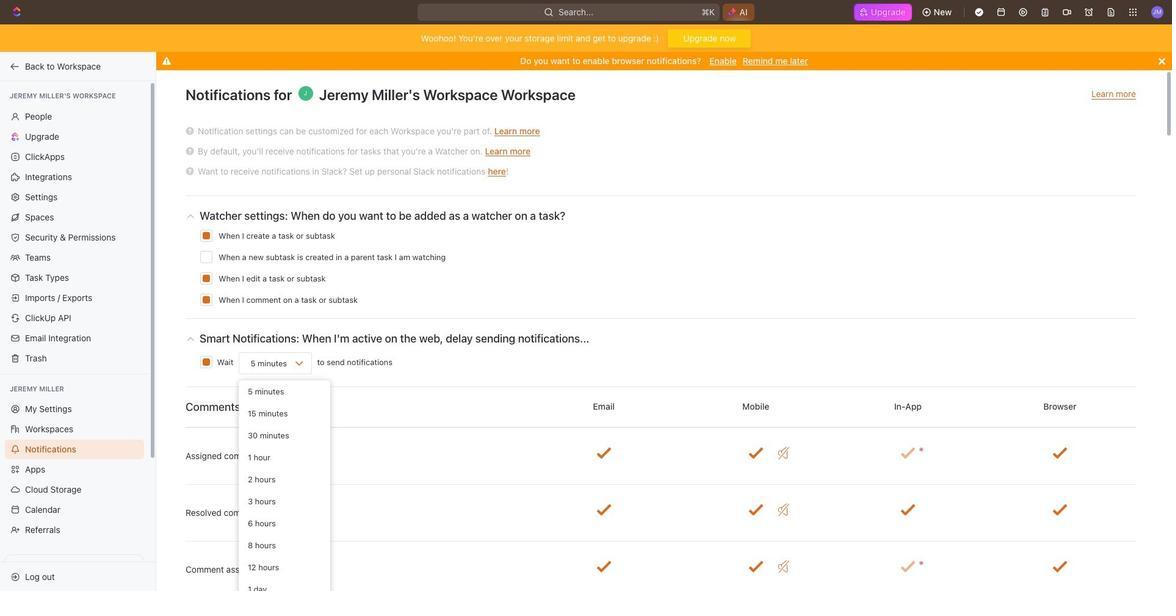 Task type: vqa. For each thing, say whether or not it's contained in the screenshot.
View
no



Task type: describe. For each thing, give the bounding box(es) containing it.
off image
[[779, 504, 790, 516]]

1 off image from the top
[[779, 447, 790, 459]]

2 off image from the top
[[779, 561, 790, 573]]



Task type: locate. For each thing, give the bounding box(es) containing it.
off image down off icon
[[779, 561, 790, 573]]

off image
[[779, 447, 790, 459], [779, 561, 790, 573]]

1 vertical spatial off image
[[779, 561, 790, 573]]

off image up off icon
[[779, 447, 790, 459]]

0 vertical spatial off image
[[779, 447, 790, 459]]



